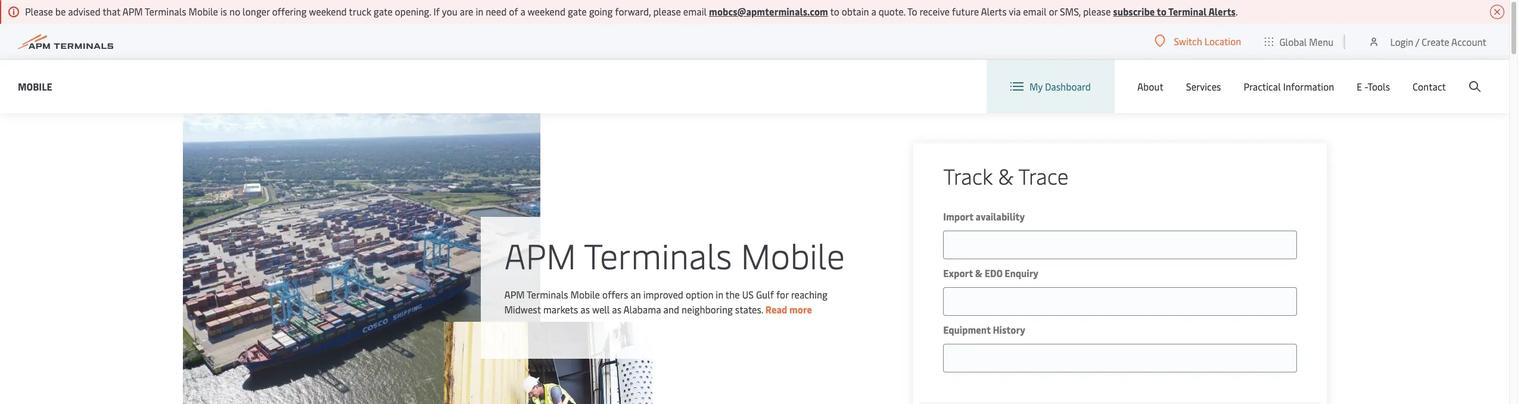 Task type: describe. For each thing, give the bounding box(es) containing it.
history
[[993, 323, 1026, 336]]

states.
[[736, 303, 764, 316]]

obtain
[[842, 5, 870, 18]]

apm terminals mobile
[[505, 231, 845, 278]]

neighboring
[[682, 303, 733, 316]]

1 alerts from the left
[[982, 5, 1007, 18]]

apm for apm terminals mobile
[[505, 231, 576, 278]]

midwest
[[505, 303, 541, 316]]

menu
[[1310, 35, 1334, 48]]

longer
[[243, 5, 270, 18]]

mobile inside apm terminals mobile offers an improved option in the us gulf for reaching midwest markets as well as alabama and neighboring states.
[[571, 288, 600, 301]]

dashboard
[[1046, 80, 1091, 93]]

account
[[1452, 35, 1487, 48]]

sms,
[[1061, 5, 1081, 18]]

/
[[1416, 35, 1420, 48]]

option
[[686, 288, 714, 301]]

e -tools button
[[1358, 60, 1391, 113]]

you
[[442, 5, 458, 18]]

or
[[1049, 5, 1058, 18]]

alabama
[[624, 303, 661, 316]]

well
[[592, 303, 610, 316]]

future
[[952, 5, 980, 18]]

1 weekend from the left
[[309, 5, 347, 18]]

track & trace
[[944, 161, 1069, 190]]

2 weekend from the left
[[528, 5, 566, 18]]

availability
[[976, 210, 1025, 223]]

mobcs@apmterminals.com link
[[709, 5, 829, 18]]

if
[[434, 5, 440, 18]]

offering
[[272, 5, 307, 18]]

truck
[[349, 5, 372, 18]]

0 vertical spatial terminals
[[145, 5, 186, 18]]

0 horizontal spatial in
[[476, 5, 484, 18]]

improved
[[644, 288, 684, 301]]

is
[[221, 5, 227, 18]]

be
[[55, 5, 66, 18]]

enquiry
[[1005, 266, 1039, 280]]

in inside apm terminals mobile offers an improved option in the us gulf for reaching midwest markets as well as alabama and neighboring states.
[[716, 288, 724, 301]]

subscribe to terminal alerts link
[[1114, 5, 1236, 18]]

via
[[1009, 5, 1021, 18]]

read more
[[766, 303, 813, 316]]

please
[[25, 5, 53, 18]]

gulf
[[756, 288, 774, 301]]

apm for apm terminals mobile offers an improved option in the us gulf for reaching midwest markets as well as alabama and neighboring states.
[[505, 288, 525, 301]]

login / create account
[[1391, 35, 1487, 48]]

create
[[1423, 35, 1450, 48]]

my
[[1030, 80, 1043, 93]]

1 gate from the left
[[374, 5, 393, 18]]

2 alerts from the left
[[1209, 5, 1236, 18]]

login
[[1391, 35, 1414, 48]]

2 to from the left
[[1157, 5, 1167, 18]]

1 email from the left
[[684, 5, 707, 18]]

practical information
[[1244, 80, 1335, 93]]

mobcs@apmterminals.com
[[709, 5, 829, 18]]

contact button
[[1413, 60, 1447, 113]]

contact
[[1413, 80, 1447, 93]]

services
[[1187, 80, 1222, 93]]

that
[[103, 5, 120, 18]]

my dashboard
[[1030, 80, 1091, 93]]

trace
[[1019, 161, 1069, 190]]

read more link
[[766, 303, 813, 316]]

2 email from the left
[[1024, 5, 1047, 18]]

going
[[589, 5, 613, 18]]

1 please from the left
[[654, 5, 681, 18]]

& for trace
[[999, 161, 1014, 190]]

.
[[1236, 5, 1239, 18]]

terminal
[[1169, 5, 1207, 18]]

terminals for apm terminals mobile
[[584, 231, 732, 278]]

subscribe
[[1114, 5, 1156, 18]]

global menu
[[1280, 35, 1334, 48]]

read
[[766, 303, 788, 316]]

-
[[1365, 80, 1368, 93]]

of
[[509, 5, 518, 18]]

practical information button
[[1244, 60, 1335, 113]]

mobile secondary image
[[444, 322, 653, 404]]

location
[[1205, 35, 1242, 48]]

export
[[944, 266, 974, 280]]

my dashboard button
[[1011, 60, 1091, 113]]

mobile link
[[18, 79, 52, 94]]



Task type: locate. For each thing, give the bounding box(es) containing it.
1 horizontal spatial &
[[999, 161, 1014, 190]]

offers
[[603, 288, 629, 301]]

0 horizontal spatial please
[[654, 5, 681, 18]]

& left trace
[[999, 161, 1014, 190]]

0 vertical spatial &
[[999, 161, 1014, 190]]

reaching
[[791, 288, 828, 301]]

as down offers
[[612, 303, 622, 316]]

0 horizontal spatial as
[[581, 303, 590, 316]]

import availability
[[944, 210, 1025, 223]]

close alert image
[[1491, 5, 1505, 19]]

terminals for apm terminals mobile offers an improved option in the us gulf for reaching midwest markets as well as alabama and neighboring states.
[[527, 288, 569, 301]]

1 to from the left
[[831, 5, 840, 18]]

switch
[[1175, 35, 1203, 48]]

to left terminal
[[1157, 5, 1167, 18]]

for
[[777, 288, 789, 301]]

equipment history
[[944, 323, 1026, 336]]

1 vertical spatial apm
[[505, 231, 576, 278]]

about
[[1138, 80, 1164, 93]]

no
[[230, 5, 240, 18]]

login / create account link
[[1369, 24, 1487, 59]]

1 horizontal spatial in
[[716, 288, 724, 301]]

edo
[[985, 266, 1003, 280]]

more
[[790, 303, 813, 316]]

1 horizontal spatial email
[[1024, 5, 1047, 18]]

2 vertical spatial terminals
[[527, 288, 569, 301]]

as left well
[[581, 303, 590, 316]]

receive
[[920, 5, 950, 18]]

1 horizontal spatial to
[[1157, 5, 1167, 18]]

terminals right that
[[145, 5, 186, 18]]

export & edo enquiry
[[944, 266, 1039, 280]]

about button
[[1138, 60, 1164, 113]]

mobile
[[189, 5, 218, 18], [18, 80, 52, 93], [741, 231, 845, 278], [571, 288, 600, 301]]

practical
[[1244, 80, 1282, 93]]

apm
[[123, 5, 143, 18], [505, 231, 576, 278], [505, 288, 525, 301]]

advised
[[68, 5, 100, 18]]

gate right truck
[[374, 5, 393, 18]]

us
[[743, 288, 754, 301]]

2 as from the left
[[612, 303, 622, 316]]

terminals up "improved"
[[584, 231, 732, 278]]

2 horizontal spatial terminals
[[584, 231, 732, 278]]

e
[[1358, 80, 1363, 93]]

are
[[460, 5, 474, 18]]

1 vertical spatial in
[[716, 288, 724, 301]]

import
[[944, 210, 974, 223]]

weekend left truck
[[309, 5, 347, 18]]

1 horizontal spatial please
[[1084, 5, 1111, 18]]

&
[[999, 161, 1014, 190], [976, 266, 983, 280]]

2 gate from the left
[[568, 5, 587, 18]]

1 horizontal spatial alerts
[[1209, 5, 1236, 18]]

gate
[[374, 5, 393, 18], [568, 5, 587, 18]]

please right sms, on the top
[[1084, 5, 1111, 18]]

0 horizontal spatial to
[[831, 5, 840, 18]]

track
[[944, 161, 993, 190]]

2 a from the left
[[872, 5, 877, 18]]

0 vertical spatial apm
[[123, 5, 143, 18]]

quote. to
[[879, 5, 918, 18]]

alerts left via
[[982, 5, 1007, 18]]

0 horizontal spatial a
[[521, 5, 526, 18]]

alerts up location
[[1209, 5, 1236, 18]]

an
[[631, 288, 641, 301]]

and
[[664, 303, 680, 316]]

in right "are"
[[476, 5, 484, 18]]

tools
[[1368, 80, 1391, 93]]

please right forward,
[[654, 5, 681, 18]]

apm terminals mobile offers an improved option in the us gulf for reaching midwest markets as well as alabama and neighboring states.
[[505, 288, 828, 316]]

services button
[[1187, 60, 1222, 113]]

1 horizontal spatial gate
[[568, 5, 587, 18]]

0 horizontal spatial alerts
[[982, 5, 1007, 18]]

a right obtain
[[872, 5, 877, 18]]

please
[[654, 5, 681, 18], [1084, 5, 1111, 18]]

a right 'of'
[[521, 5, 526, 18]]

0 horizontal spatial terminals
[[145, 5, 186, 18]]

terminals up markets
[[527, 288, 569, 301]]

global
[[1280, 35, 1308, 48]]

0 horizontal spatial weekend
[[309, 5, 347, 18]]

& left edo
[[976, 266, 983, 280]]

equipment
[[944, 323, 991, 336]]

2 please from the left
[[1084, 5, 1111, 18]]

1 horizontal spatial as
[[612, 303, 622, 316]]

gate left going
[[568, 5, 587, 18]]

global menu button
[[1254, 24, 1346, 59]]

1 horizontal spatial a
[[872, 5, 877, 18]]

1 a from the left
[[521, 5, 526, 18]]

0 vertical spatial in
[[476, 5, 484, 18]]

terminals
[[145, 5, 186, 18], [584, 231, 732, 278], [527, 288, 569, 301]]

in left 'the'
[[716, 288, 724, 301]]

apm inside apm terminals mobile offers an improved option in the us gulf for reaching midwest markets as well as alabama and neighboring states.
[[505, 288, 525, 301]]

information
[[1284, 80, 1335, 93]]

0 horizontal spatial &
[[976, 266, 983, 280]]

the
[[726, 288, 740, 301]]

2 vertical spatial apm
[[505, 288, 525, 301]]

0 horizontal spatial gate
[[374, 5, 393, 18]]

need
[[486, 5, 507, 18]]

opening.
[[395, 5, 431, 18]]

to left obtain
[[831, 5, 840, 18]]

1 vertical spatial &
[[976, 266, 983, 280]]

markets
[[543, 303, 579, 316]]

switch location button
[[1155, 35, 1242, 48]]

1 vertical spatial terminals
[[584, 231, 732, 278]]

to
[[831, 5, 840, 18], [1157, 5, 1167, 18]]

1 horizontal spatial terminals
[[527, 288, 569, 301]]

terminals inside apm terminals mobile offers an improved option in the us gulf for reaching midwest markets as well as alabama and neighboring states.
[[527, 288, 569, 301]]

forward,
[[615, 5, 651, 18]]

switch location
[[1175, 35, 1242, 48]]

1 horizontal spatial weekend
[[528, 5, 566, 18]]

please be advised that apm terminals mobile is no longer offering weekend truck gate opening. if you are in need of a weekend gate going forward, please email mobcs@apmterminals.com to obtain a quote. to receive future alerts via email or sms, please subscribe to terminal alerts .
[[25, 5, 1239, 18]]

in
[[476, 5, 484, 18], [716, 288, 724, 301]]

e -tools
[[1358, 80, 1391, 93]]

1 as from the left
[[581, 303, 590, 316]]

0 horizontal spatial email
[[684, 5, 707, 18]]

xin da yang zhou  docked at apm terminals mobile image
[[183, 113, 540, 404]]

& for edo
[[976, 266, 983, 280]]

weekend
[[309, 5, 347, 18], [528, 5, 566, 18]]

weekend right 'of'
[[528, 5, 566, 18]]

email
[[684, 5, 707, 18], [1024, 5, 1047, 18]]

a
[[521, 5, 526, 18], [872, 5, 877, 18]]



Task type: vqa. For each thing, say whether or not it's contained in the screenshot.
leaders
no



